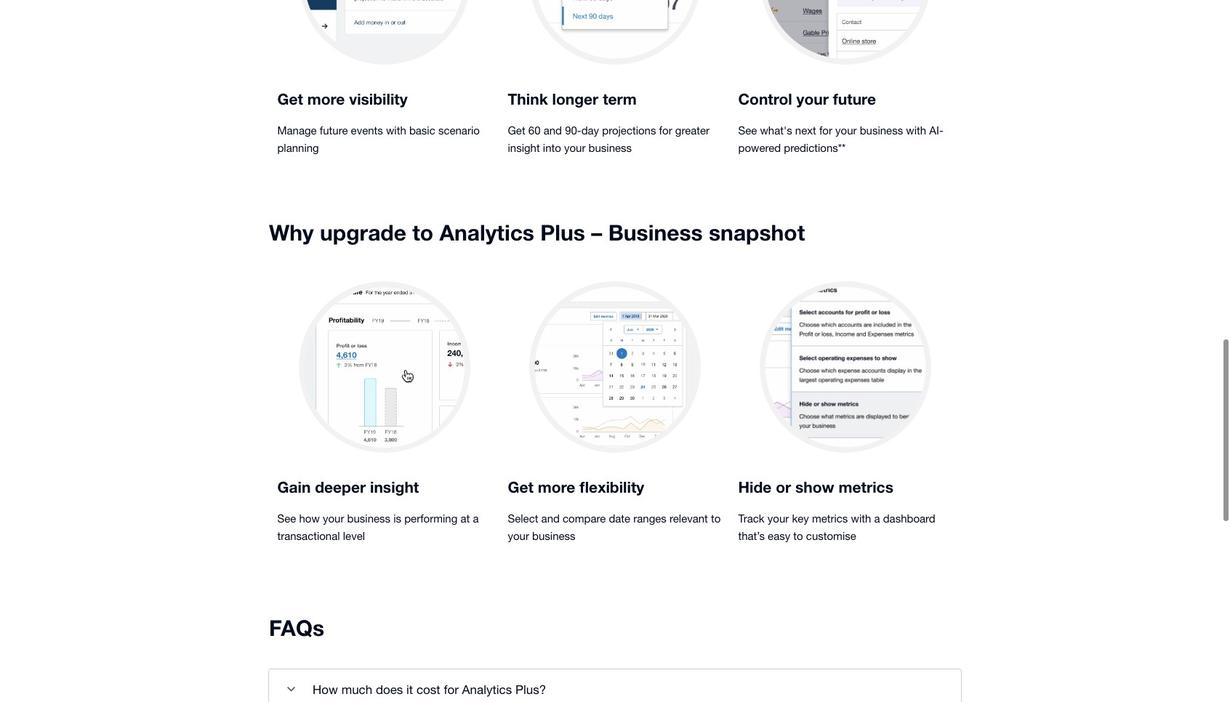 Task type: vqa. For each thing, say whether or not it's contained in the screenshot.
THE INTRO BANNER BODY element
no



Task type: describe. For each thing, give the bounding box(es) containing it.
with inside track your key metrics with a dashboard that's easy to customise
[[851, 513, 872, 525]]

manage
[[277, 124, 317, 137]]

basic
[[409, 124, 435, 137]]

scenario
[[438, 124, 480, 137]]

for inside "see what's next for your business with ai- powered predictions**"
[[820, 124, 833, 137]]

visibility
[[349, 90, 408, 108]]

see for gain deeper insight
[[277, 513, 296, 525]]

plus?
[[516, 683, 546, 697]]

get for get more flexibility
[[508, 478, 534, 497]]

analytics inside dropdown button
[[462, 683, 512, 697]]

your inside "see what's next for your business with ai- powered predictions**"
[[836, 124, 857, 137]]

more for flexibility
[[538, 478, 576, 497]]

why use me image for insight
[[299, 281, 471, 453]]

select
[[508, 513, 539, 525]]

why upgrade to analytics plus – business snapshot
[[269, 220, 805, 246]]

manage future events with basic scenario planning
[[277, 124, 480, 154]]

powered
[[739, 142, 781, 154]]

planning
[[277, 142, 319, 154]]

select and compare date ranges relevant to your business
[[508, 513, 721, 542]]

your inside "see how your business is performing at a transactional level"
[[323, 513, 344, 525]]

track your key metrics with a dashboard that's easy to customise
[[739, 513, 936, 542]]

get for get 60 and 90-day projections for greater insight into your business
[[508, 124, 526, 137]]

what's
[[760, 124, 793, 137]]

how much does it cost for analytics plus? button
[[269, 670, 961, 703]]

does
[[376, 683, 403, 697]]

your up 'next'
[[797, 90, 829, 108]]

business inside "see how your business is performing at a transactional level"
[[347, 513, 391, 525]]

level
[[343, 530, 365, 542]]

business inside select and compare date ranges relevant to your business
[[532, 530, 576, 542]]

next
[[796, 124, 817, 137]]

with inside the manage future events with basic scenario planning
[[386, 124, 406, 137]]

metrics for show
[[839, 478, 894, 497]]

longer
[[552, 90, 599, 108]]

show
[[796, 478, 835, 497]]

dashboard
[[883, 513, 936, 525]]

a inside "see how your business is performing at a transactional level"
[[473, 513, 479, 525]]

more for visibility
[[307, 90, 345, 108]]

get for get more visibility
[[277, 90, 303, 108]]

gain
[[277, 478, 311, 497]]

term
[[603, 90, 637, 108]]

much
[[342, 683, 373, 697]]

date
[[609, 513, 631, 525]]

track
[[739, 513, 765, 525]]

a inside track your key metrics with a dashboard that's easy to customise
[[875, 513, 880, 525]]

1 horizontal spatial future
[[833, 90, 876, 108]]

hide or show metrics
[[739, 478, 894, 497]]

how much does it cost for analytics plus?
[[313, 683, 546, 697]]

why use me image for show
[[760, 281, 932, 453]]

with inside "see what's next for your business with ai- powered predictions**"
[[906, 124, 927, 137]]

metrics for key
[[812, 513, 848, 525]]

flexibility
[[580, 478, 645, 497]]



Task type: locate. For each thing, give the bounding box(es) containing it.
1 vertical spatial more
[[538, 478, 576, 497]]

your down select
[[508, 530, 529, 542]]

see
[[739, 124, 757, 137], [277, 513, 296, 525]]

business up level
[[347, 513, 391, 525]]

1 vertical spatial see
[[277, 513, 296, 525]]

gain deeper insight
[[277, 478, 419, 497]]

think longer term
[[508, 90, 637, 108]]

2 horizontal spatial with
[[906, 124, 927, 137]]

business down the compare
[[532, 530, 576, 542]]

future up "see what's next for your business with ai- powered predictions**"
[[833, 90, 876, 108]]

get more flexibility
[[508, 478, 645, 497]]

for
[[659, 124, 672, 137], [820, 124, 833, 137], [444, 683, 459, 697]]

0 horizontal spatial to
[[413, 220, 434, 246]]

your up "easy"
[[768, 513, 789, 525]]

0 vertical spatial more
[[307, 90, 345, 108]]

your inside track your key metrics with a dashboard that's easy to customise
[[768, 513, 789, 525]]

to right the upgrade
[[413, 220, 434, 246]]

faqs
[[269, 615, 324, 641]]

see inside "see what's next for your business with ai- powered predictions**"
[[739, 124, 757, 137]]

1 vertical spatial and
[[542, 513, 560, 525]]

and right select
[[542, 513, 560, 525]]

predictions**
[[784, 142, 846, 154]]

0 horizontal spatial a
[[473, 513, 479, 525]]

for inside dropdown button
[[444, 683, 459, 697]]

ranges
[[634, 513, 667, 525]]

control
[[739, 90, 793, 108]]

upgrade
[[320, 220, 406, 246]]

and inside get 60 and 90-day projections for greater insight into your business
[[544, 124, 562, 137]]

1 horizontal spatial see
[[739, 124, 757, 137]]

3 why use me image from the left
[[760, 281, 932, 453]]

0 horizontal spatial see
[[277, 513, 296, 525]]

for left 'greater'
[[659, 124, 672, 137]]

2 why use me image from the left
[[529, 281, 701, 453]]

1 vertical spatial insight
[[370, 478, 419, 497]]

0 vertical spatial metrics
[[839, 478, 894, 497]]

0 horizontal spatial future
[[320, 124, 348, 137]]

get 60 and 90-day projections for greater insight into your business
[[508, 124, 710, 154]]

1 vertical spatial analytics
[[462, 683, 512, 697]]

2 vertical spatial to
[[794, 530, 803, 542]]

deeper
[[315, 478, 366, 497]]

to right relevant
[[711, 513, 721, 525]]

see inside "see how your business is performing at a transactional level"
[[277, 513, 296, 525]]

more up manage
[[307, 90, 345, 108]]

see up powered on the top of page
[[739, 124, 757, 137]]

future
[[833, 90, 876, 108], [320, 124, 348, 137]]

to
[[413, 220, 434, 246], [711, 513, 721, 525], [794, 530, 803, 542]]

control your future
[[739, 90, 876, 108]]

a
[[473, 513, 479, 525], [875, 513, 880, 525]]

insight
[[508, 142, 540, 154], [370, 478, 419, 497]]

cost
[[417, 683, 441, 697]]

0 horizontal spatial insight
[[370, 478, 419, 497]]

get more visibility
[[277, 90, 408, 108]]

that's
[[739, 530, 765, 542]]

performing
[[405, 513, 458, 525]]

how
[[313, 683, 338, 697]]

1 horizontal spatial with
[[851, 513, 872, 525]]

0 vertical spatial future
[[833, 90, 876, 108]]

projections
[[602, 124, 656, 137]]

greater
[[676, 124, 710, 137]]

for right cost
[[444, 683, 459, 697]]

60
[[529, 124, 541, 137]]

with left ai-
[[906, 124, 927, 137]]

your up predictions**
[[836, 124, 857, 137]]

it
[[407, 683, 413, 697]]

1 horizontal spatial why use me image
[[529, 281, 701, 453]]

why use me image for flexibility
[[529, 281, 701, 453]]

90-
[[565, 124, 582, 137]]

future inside the manage future events with basic scenario planning
[[320, 124, 348, 137]]

–
[[592, 220, 602, 246]]

ai-
[[930, 124, 944, 137]]

day
[[582, 124, 599, 137]]

to inside track your key metrics with a dashboard that's easy to customise
[[794, 530, 803, 542]]

think
[[508, 90, 548, 108]]

with
[[386, 124, 406, 137], [906, 124, 927, 137], [851, 513, 872, 525]]

why
[[269, 220, 314, 246]]

customise
[[806, 530, 857, 542]]

is
[[394, 513, 401, 525]]

1 horizontal spatial more
[[538, 478, 576, 497]]

0 vertical spatial get
[[277, 90, 303, 108]]

future down "get more visibility"
[[320, 124, 348, 137]]

your inside get 60 and 90-day projections for greater insight into your business
[[564, 142, 586, 154]]

events
[[351, 124, 383, 137]]

get inside get 60 and 90-day projections for greater insight into your business
[[508, 124, 526, 137]]

compare
[[563, 513, 606, 525]]

1 why use me image from the left
[[299, 281, 471, 453]]

at
[[461, 513, 470, 525]]

your down "90-"
[[564, 142, 586, 154]]

transactional
[[277, 530, 340, 542]]

business inside get 60 and 90-day projections for greater insight into your business
[[589, 142, 632, 154]]

0 vertical spatial analytics
[[440, 220, 535, 246]]

0 vertical spatial to
[[413, 220, 434, 246]]

insight inside get 60 and 90-day projections for greater insight into your business
[[508, 142, 540, 154]]

2 horizontal spatial for
[[820, 124, 833, 137]]

0 vertical spatial insight
[[508, 142, 540, 154]]

0 horizontal spatial with
[[386, 124, 406, 137]]

get left 60
[[508, 124, 526, 137]]

snapshot
[[709, 220, 805, 246]]

get up manage
[[277, 90, 303, 108]]

1 vertical spatial to
[[711, 513, 721, 525]]

1 a from the left
[[473, 513, 479, 525]]

2 vertical spatial get
[[508, 478, 534, 497]]

1 vertical spatial future
[[320, 124, 348, 137]]

insight down 60
[[508, 142, 540, 154]]

your right "how"
[[323, 513, 344, 525]]

2 horizontal spatial why use me image
[[760, 281, 932, 453]]

hide
[[739, 478, 772, 497]]

2 a from the left
[[875, 513, 880, 525]]

see how your business is performing at a transactional level
[[277, 513, 479, 542]]

1 horizontal spatial a
[[875, 513, 880, 525]]

see what's next for your business with ai- powered predictions**
[[739, 124, 944, 154]]

how
[[299, 513, 320, 525]]

1 vertical spatial get
[[508, 124, 526, 137]]

get up select
[[508, 478, 534, 497]]

1 horizontal spatial for
[[659, 124, 672, 137]]

business down projections
[[589, 142, 632, 154]]

a left dashboard
[[875, 513, 880, 525]]

0 horizontal spatial for
[[444, 683, 459, 697]]

0 horizontal spatial more
[[307, 90, 345, 108]]

and inside select and compare date ranges relevant to your business
[[542, 513, 560, 525]]

insight up is
[[370, 478, 419, 497]]

2 horizontal spatial to
[[794, 530, 803, 542]]

to down "key" at the bottom of the page
[[794, 530, 803, 542]]

more
[[307, 90, 345, 108], [538, 478, 576, 497]]

and up into
[[544, 124, 562, 137]]

for inside get 60 and 90-day projections for greater insight into your business
[[659, 124, 672, 137]]

business
[[860, 124, 903, 137], [589, 142, 632, 154], [347, 513, 391, 525], [532, 530, 576, 542]]

1 horizontal spatial to
[[711, 513, 721, 525]]

metrics
[[839, 478, 894, 497], [812, 513, 848, 525]]

0 vertical spatial and
[[544, 124, 562, 137]]

plus
[[541, 220, 585, 246]]

easy
[[768, 530, 791, 542]]

into
[[543, 142, 561, 154]]

analytics
[[440, 220, 535, 246], [462, 683, 512, 697]]

to inside select and compare date ranges relevant to your business
[[711, 513, 721, 525]]

with up customise
[[851, 513, 872, 525]]

business inside "see what's next for your business with ai- powered predictions**"
[[860, 124, 903, 137]]

business left ai-
[[860, 124, 903, 137]]

why use me image
[[299, 281, 471, 453], [529, 281, 701, 453], [760, 281, 932, 453]]

1 vertical spatial metrics
[[812, 513, 848, 525]]

for right 'next'
[[820, 124, 833, 137]]

0 vertical spatial see
[[739, 124, 757, 137]]

key
[[792, 513, 809, 525]]

and
[[544, 124, 562, 137], [542, 513, 560, 525]]

business
[[608, 220, 703, 246]]

or
[[776, 478, 791, 497]]

relevant
[[670, 513, 708, 525]]

metrics up track your key metrics with a dashboard that's easy to customise
[[839, 478, 894, 497]]

see left "how"
[[277, 513, 296, 525]]

with left basic
[[386, 124, 406, 137]]

1 horizontal spatial insight
[[508, 142, 540, 154]]

metrics inside track your key metrics with a dashboard that's easy to customise
[[812, 513, 848, 525]]

0 horizontal spatial why use me image
[[299, 281, 471, 453]]

see for control your future
[[739, 124, 757, 137]]

more up the compare
[[538, 478, 576, 497]]

your
[[797, 90, 829, 108], [836, 124, 857, 137], [564, 142, 586, 154], [323, 513, 344, 525], [768, 513, 789, 525], [508, 530, 529, 542]]

a right at
[[473, 513, 479, 525]]

toggle image
[[276, 675, 305, 703]]

metrics up customise
[[812, 513, 848, 525]]

get
[[277, 90, 303, 108], [508, 124, 526, 137], [508, 478, 534, 497]]

your inside select and compare date ranges relevant to your business
[[508, 530, 529, 542]]



